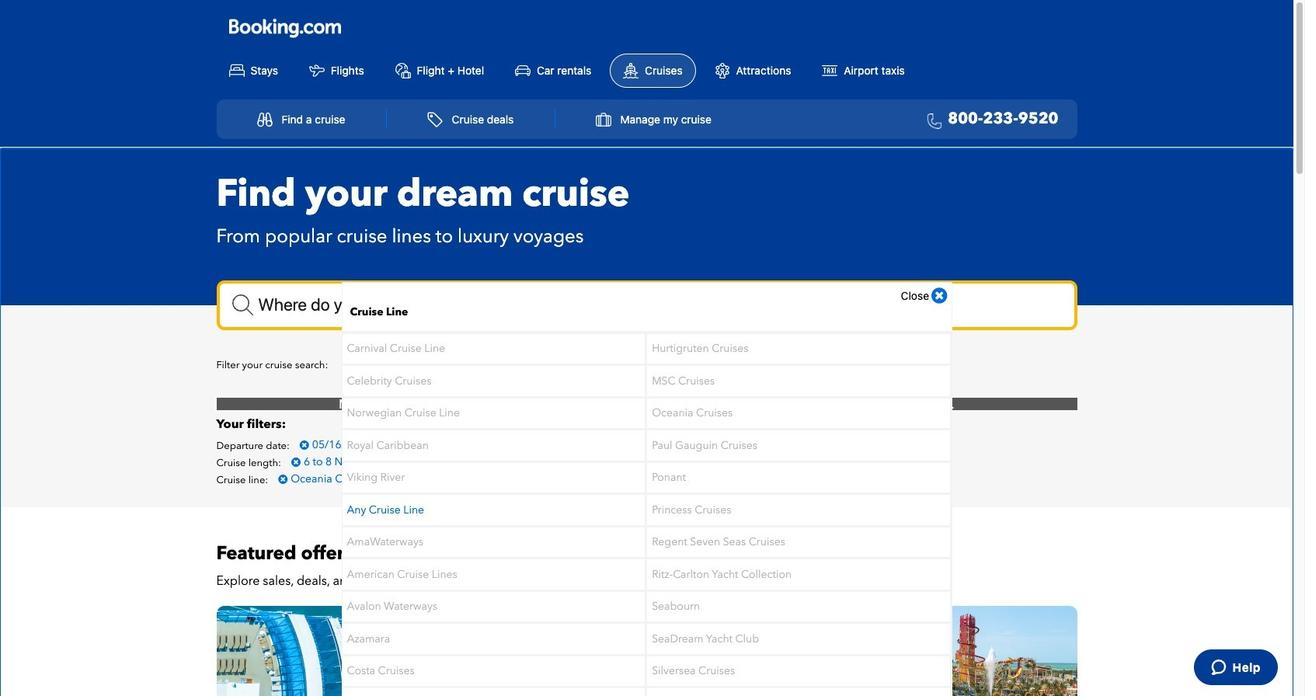 Task type: locate. For each thing, give the bounding box(es) containing it.
open the departure date cruise search filter menu image
[[450, 361, 461, 372]]

6 to 8 nights has been selected for your cruise search filter. remove 6 to 8 nights from your cruise search filter. image
[[291, 457, 301, 468]]

oceania cruises has been selected for your cruise search filter. remove oceania cruises from your cruise search filter. image
[[278, 474, 288, 485]]

Where do you want to cruise? text field
[[216, 280, 1078, 330]]

open the trip length cruise search filter menu image
[[567, 361, 578, 372]]

cruise sale image
[[216, 606, 639, 696]]

None field
[[216, 280, 1078, 330]]

cheap cruises image
[[655, 606, 1078, 696]]



Task type: describe. For each thing, give the bounding box(es) containing it.
open the departure port cruise search filter menu image
[[691, 361, 703, 372]]

open the cruiseline cruise search filter menu image
[[801, 361, 812, 372]]

times circle image
[[932, 287, 948, 305]]

05/16/2024 - 05/16/2024 has been selected for your cruise search filter. remove 05/16/2024 - 05/16/2024 from your cruise search filter. image
[[300, 440, 309, 451]]

booking.com home image
[[229, 18, 341, 39]]

travel menu navigation
[[216, 99, 1078, 139]]



Task type: vqa. For each thing, say whether or not it's contained in the screenshot.
Star
no



